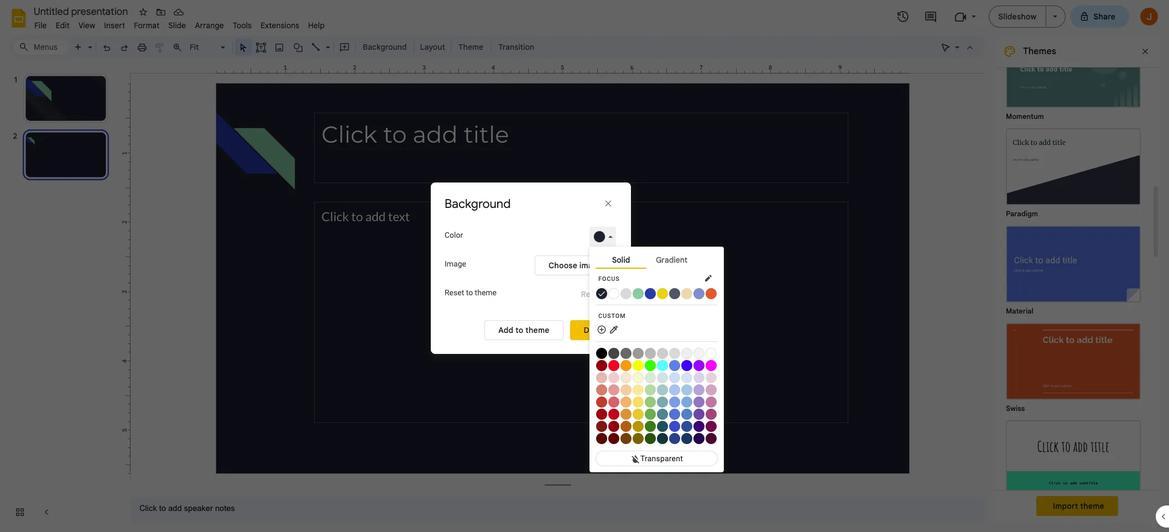 Task type: describe. For each thing, give the bounding box(es) containing it.
theme
[[459, 42, 484, 52]]

light red 2 cell
[[609, 384, 620, 396]]

light red 1 cell
[[609, 396, 620, 408]]

background button
[[358, 39, 412, 55]]

dark purple 3 image
[[694, 433, 705, 444]]

theme color light gray 1 cell
[[621, 288, 632, 299]]

dark orange 2 image
[[621, 421, 632, 432]]

7 row from the top
[[596, 396, 718, 408]]

light yellow 2 image
[[633, 384, 644, 396]]

menu bar banner
[[0, 0, 1170, 532]]

light magenta 1 cell
[[706, 396, 718, 408]]

cyan cell
[[657, 360, 669, 371]]

background heading
[[445, 196, 556, 212]]

reset for reset to theme
[[445, 288, 464, 297]]

gradient tab
[[646, 253, 697, 268]]

gray image
[[657, 348, 668, 359]]

light red berry 3 cell
[[596, 372, 608, 383]]

add to theme
[[499, 325, 550, 335]]

theme color #eece1a, close to dark yellow 1 cell
[[657, 288, 669, 299]]

light red berry 1 image
[[596, 397, 608, 408]]

theme color white image
[[609, 288, 620, 299]]

dark magenta 2 cell
[[706, 420, 718, 432]]

dark green 2 image
[[645, 421, 656, 432]]

light blue 1 image
[[682, 397, 693, 408]]

light green 3 image
[[645, 372, 656, 383]]

black image
[[596, 348, 608, 359]]

dark gray 3 image
[[621, 348, 632, 359]]

light magenta 3 cell
[[706, 372, 718, 383]]

purple cell
[[694, 360, 705, 371]]

1 row from the top
[[596, 288, 718, 299]]

dark cyan 1 cell
[[657, 408, 669, 420]]

reset to theme
[[445, 288, 497, 297]]

yellow image
[[633, 360, 644, 371]]

dark magenta 3 cell
[[706, 433, 718, 444]]

4 row from the top
[[596, 360, 718, 371]]

dark purple 1 image
[[694, 409, 705, 420]]

mode and view toolbar
[[937, 36, 979, 58]]

dark red 2 image
[[609, 421, 620, 432]]

light red 2 image
[[609, 384, 620, 396]]

theme color #4e5567, close to dark gray 3 image
[[669, 288, 681, 299]]

light cyan 2 cell
[[657, 384, 669, 396]]

light cornflower blue 1 image
[[669, 397, 681, 408]]

dark yellow 2 cell
[[633, 420, 645, 432]]

light gray 3 image
[[694, 348, 705, 359]]

8 row from the top
[[596, 408, 718, 420]]

themes
[[1024, 46, 1057, 57]]

2 row from the top
[[596, 324, 625, 336]]

choose
[[549, 260, 578, 270]]

orange image
[[621, 360, 632, 371]]

focus
[[599, 275, 620, 283]]

choose image button
[[535, 256, 616, 275]]

dark gray 1 cell
[[645, 347, 657, 359]]

dark orange 3 cell
[[621, 433, 632, 444]]

blue image
[[682, 360, 693, 371]]

theme for reset to theme
[[475, 288, 497, 297]]

dark cornflower blue 3 image
[[669, 433, 681, 444]]

transition button
[[494, 39, 540, 55]]

red berry image
[[596, 360, 608, 371]]

light red 3 cell
[[609, 372, 620, 383]]

Momentum radio
[[1001, 25, 1147, 123]]

6 row from the top
[[596, 384, 718, 396]]

transparent button
[[596, 451, 718, 466]]

dark blue 3 cell
[[682, 433, 693, 444]]

dark blue 3 image
[[682, 433, 693, 444]]

cornflower blue image
[[669, 360, 681, 371]]

light gray 1 cell
[[669, 347, 681, 359]]

light yellow 1 cell
[[633, 396, 645, 408]]

dark gray 2 image
[[633, 348, 644, 359]]

light blue 2 cell
[[682, 384, 693, 396]]

swiss
[[1006, 404, 1025, 413]]

dark cyan 3 image
[[657, 433, 668, 444]]

import
[[1054, 501, 1079, 511]]

light magenta 2 image
[[706, 384, 717, 396]]

dark red berry 2 image
[[596, 421, 608, 432]]

green cell
[[645, 360, 657, 371]]

theme button
[[454, 39, 489, 55]]

dark red berry 3 cell
[[596, 433, 608, 444]]

dark yellow 3 image
[[633, 433, 644, 444]]

light red 1 image
[[609, 397, 620, 408]]

Swiss radio
[[1001, 318, 1147, 415]]

dark magenta 1 cell
[[706, 408, 718, 420]]

dark green 3 cell
[[645, 433, 657, 444]]

light red berry 2 cell
[[596, 384, 608, 396]]

dark red berry 3 image
[[596, 433, 608, 444]]

light gray 3 cell
[[694, 347, 705, 359]]

light blue 3 image
[[682, 372, 693, 383]]

dark red berry 1 cell
[[596, 408, 608, 420]]

dark purple 1 cell
[[694, 408, 705, 420]]

light orange 3 image
[[621, 372, 632, 383]]

dark green 1 cell
[[645, 408, 657, 420]]

light cyan 1 cell
[[657, 396, 669, 408]]

material
[[1006, 307, 1034, 316]]

theme color light gray 1 image
[[621, 288, 632, 299]]

theme color #eece1a, close to dark yellow 1 image
[[657, 288, 668, 299]]

dark red berry 1 image
[[596, 409, 608, 420]]

add to theme button
[[485, 320, 564, 340]]

dark red 2 cell
[[609, 420, 620, 432]]

to for reset
[[466, 288, 473, 297]]

background inside background heading
[[445, 196, 511, 211]]

dark cyan 2 cell
[[657, 420, 669, 432]]

dark red berry 2 cell
[[596, 420, 608, 432]]

light purple 3 image
[[694, 372, 705, 383]]

background dialog
[[431, 183, 631, 354]]

light gray 2 image
[[682, 348, 693, 359]]

light purple 2 image
[[694, 384, 705, 396]]

solid
[[612, 255, 630, 265]]

light orange 2 image
[[621, 384, 632, 396]]

custom button
[[596, 310, 718, 323]]

theme color #f4d6ad, close to light orange 13 image
[[682, 288, 693, 299]]

dark blue 1 image
[[682, 409, 693, 420]]

dark blue 2 image
[[682, 421, 693, 432]]

light magenta 3 image
[[706, 372, 717, 383]]

dark blue 2 cell
[[682, 420, 693, 432]]

theme color #82c7a5, close to light cyan 1 cell
[[633, 288, 645, 299]]

light cornflower blue 3 cell
[[669, 372, 681, 383]]

dark cornflower blue 1 cell
[[669, 408, 681, 420]]

light purple 1 cell
[[694, 396, 705, 408]]

light yellow 3 image
[[633, 372, 644, 383]]

magenta image
[[706, 360, 717, 371]]

light cyan 3 cell
[[657, 372, 669, 383]]

dark orange 1 image
[[621, 409, 632, 420]]

green image
[[645, 360, 656, 371]]

dark cornflower blue 3 cell
[[669, 433, 681, 444]]

theme color #f15e22, close to dark orange 15 image
[[706, 288, 717, 299]]



Task type: vqa. For each thing, say whether or not it's contained in the screenshot.
"Mode And View" toolbar at the top right of the page
yes



Task type: locate. For each thing, give the bounding box(es) containing it.
dark orange 2 cell
[[621, 420, 632, 432]]

dark gray 1 image
[[645, 348, 656, 359]]

solid tab
[[596, 253, 647, 269]]

light cyan 1 image
[[657, 397, 668, 408]]

light green 2 image
[[645, 384, 656, 396]]

light green 3 cell
[[645, 372, 657, 383]]

red image
[[609, 360, 620, 371]]

theme inside 'button'
[[1081, 501, 1105, 511]]

light yellow 3 cell
[[633, 372, 645, 383]]

dark blue 1 cell
[[682, 408, 693, 420]]

orange cell
[[621, 360, 632, 371]]

to
[[466, 288, 473, 297], [516, 325, 524, 335]]

background application
[[0, 0, 1170, 532]]

1 vertical spatial to
[[516, 325, 524, 335]]

light cyan 3 image
[[657, 372, 668, 383]]

1 vertical spatial theme
[[526, 325, 550, 335]]

0 horizontal spatial to
[[466, 288, 473, 297]]

to for add
[[516, 325, 524, 335]]

dark yellow 1 image
[[633, 409, 644, 420]]

image
[[580, 260, 603, 270]]

black cell
[[596, 347, 608, 359]]

theme
[[475, 288, 497, 297], [526, 325, 550, 335], [1081, 501, 1105, 511]]

to right add
[[516, 325, 524, 335]]

navigation inside background application
[[0, 63, 122, 532]]

choose image
[[549, 260, 603, 270]]

color
[[445, 231, 463, 240]]

dark orange 3 image
[[621, 433, 632, 444]]

to down image
[[466, 288, 473, 297]]

light orange 2 cell
[[621, 384, 632, 396]]

magenta cell
[[706, 360, 718, 371]]

0 horizontal spatial reset
[[445, 288, 464, 297]]

dark gray 2 cell
[[633, 347, 645, 359]]

light yellow 2 cell
[[633, 384, 645, 396]]

theme color #7890cd, close to light blue 1 image
[[694, 288, 705, 299]]

dark purple 2 cell
[[694, 420, 705, 432]]

cornflower blue cell
[[669, 360, 681, 371]]

light gray 2 cell
[[682, 347, 693, 359]]

2 horizontal spatial theme
[[1081, 501, 1105, 511]]

paradigm
[[1006, 209, 1039, 219]]

theme for add to theme
[[526, 325, 550, 335]]

menu bar
[[30, 14, 329, 33]]

image
[[445, 260, 466, 268]]

dark red 3 image
[[609, 433, 620, 444]]

light green 1 cell
[[645, 396, 657, 408]]

0 vertical spatial theme
[[475, 288, 497, 297]]

theme right import
[[1081, 501, 1105, 511]]

dark cyan 3 cell
[[657, 433, 669, 444]]

beach day image
[[1008, 422, 1140, 496]]

light blue 2 image
[[682, 384, 693, 396]]

theme color #0145ac, close to dark blue 2 image
[[645, 288, 656, 299]]

2 vertical spatial theme
[[1081, 501, 1105, 511]]

custom
[[599, 313, 626, 320]]

light purple 3 cell
[[694, 372, 705, 383]]

light red berry 3 image
[[596, 372, 608, 383]]

light red 3 image
[[609, 372, 620, 383]]

1 horizontal spatial to
[[516, 325, 524, 335]]

light purple 1 image
[[694, 397, 705, 408]]

3 row from the top
[[596, 347, 718, 359]]

10 row from the top
[[596, 433, 718, 444]]

dark gray 3 cell
[[621, 347, 632, 359]]

0 vertical spatial background
[[363, 42, 407, 52]]

reset left theme color white image
[[581, 289, 603, 299]]

light green 2 cell
[[645, 384, 657, 396]]

dark cornflower blue 2 cell
[[669, 420, 681, 432]]

light cornflower blue 1 cell
[[669, 396, 681, 408]]

menu containing solid
[[590, 247, 724, 473]]

dark green 2 cell
[[645, 420, 657, 432]]

theme color #1b212c, close to dark gray 30 cell
[[596, 288, 608, 299]]

0 vertical spatial to
[[466, 288, 473, 297]]

dark red 1 cell
[[609, 408, 620, 420]]

theme color #1b212c, close to dark gray 30 image
[[596, 288, 608, 299]]

row
[[596, 288, 718, 299], [596, 324, 625, 336], [596, 347, 718, 359], [596, 360, 718, 371], [596, 372, 718, 383], [596, 384, 718, 396], [596, 396, 718, 408], [596, 408, 718, 420], [596, 420, 718, 432], [596, 433, 718, 444]]

dark cornflower blue 2 image
[[669, 421, 681, 432]]

theme color #f15e22, close to dark orange 15 cell
[[706, 288, 718, 299]]

light cyan 2 image
[[657, 384, 668, 396]]

reset
[[445, 288, 464, 297], [581, 289, 603, 299]]

light orange 3 cell
[[621, 372, 632, 383]]

reset button
[[567, 284, 616, 304]]

theme color #82c7a5, close to light cyan 1 image
[[633, 288, 644, 299]]

light cornflower blue 2 image
[[669, 384, 681, 396]]

Beach Day radio
[[1001, 415, 1147, 512]]

white image
[[706, 348, 717, 359]]

menu inside background application
[[590, 247, 724, 473]]

theme right add
[[526, 325, 550, 335]]

light magenta 2 cell
[[706, 384, 718, 396]]

dark yellow 3 cell
[[633, 433, 645, 444]]

dark cyan 2 image
[[657, 421, 668, 432]]

menu bar inside menu bar "banner"
[[30, 14, 329, 33]]

light orange 1 cell
[[621, 396, 632, 408]]

light orange 1 image
[[621, 397, 632, 408]]

cyan image
[[657, 360, 668, 371]]

blue cell
[[682, 360, 693, 371]]

dark yellow 2 image
[[633, 421, 644, 432]]

navigation
[[0, 63, 122, 532]]

light purple 2 cell
[[694, 384, 705, 396]]

done
[[584, 325, 604, 335]]

light red berry 2 image
[[596, 384, 608, 396]]

dark magenta 1 image
[[706, 409, 717, 420]]

0 horizontal spatial theme
[[475, 288, 497, 297]]

Material radio
[[1001, 220, 1147, 318]]

dark yellow 1 cell
[[633, 408, 645, 420]]

import theme
[[1054, 501, 1105, 511]]

gray cell
[[657, 347, 669, 359]]

main toolbar
[[40, 0, 540, 489]]

theme color #f4d6ad, close to light orange 13 cell
[[682, 288, 693, 299]]

red berry cell
[[596, 360, 608, 371]]

Rename text field
[[30, 4, 134, 18]]

light green 1 image
[[645, 397, 656, 408]]

light cornflower blue 3 image
[[669, 372, 681, 383]]

1 vertical spatial background
[[445, 196, 511, 211]]

momentum
[[1006, 112, 1045, 121]]

dark gray 4 image
[[609, 348, 620, 359]]

light magenta 1 image
[[706, 397, 717, 408]]

dark gray 4 cell
[[609, 347, 620, 359]]

light yellow 1 image
[[633, 397, 644, 408]]

5 row from the top
[[596, 372, 718, 383]]

share. private to only me. image
[[1080, 11, 1090, 21]]

9 row from the top
[[596, 420, 718, 432]]

done button
[[570, 320, 617, 340]]

light blue 3 cell
[[682, 372, 693, 383]]

light blue 1 cell
[[682, 396, 693, 408]]

theme color #0145ac, close to dark blue 2 cell
[[645, 288, 657, 299]]

background
[[363, 42, 407, 52], [445, 196, 511, 211]]

background inside background button
[[363, 42, 407, 52]]

gradient
[[656, 255, 688, 265]]

light red berry 1 cell
[[596, 396, 608, 408]]

dark cyan 1 image
[[657, 409, 668, 420]]

dark magenta 3 image
[[706, 433, 717, 444]]

add
[[499, 325, 514, 335]]

0 horizontal spatial background
[[363, 42, 407, 52]]

import theme button
[[1037, 496, 1119, 516]]

purple image
[[694, 360, 705, 371]]

menu
[[590, 247, 724, 473]]

dark cornflower blue 1 image
[[669, 409, 681, 420]]

dark magenta 2 image
[[706, 421, 717, 432]]

transparent
[[641, 454, 683, 463]]

dark red 1 image
[[609, 409, 620, 420]]

dark purple 2 image
[[694, 421, 705, 432]]

1 horizontal spatial background
[[445, 196, 511, 211]]

theme color #4e5567, close to dark gray 3 cell
[[669, 288, 681, 299]]

dark purple 3 cell
[[694, 433, 705, 444]]

reset down image
[[445, 288, 464, 297]]

1 horizontal spatial reset
[[581, 289, 603, 299]]

dark red 3 cell
[[609, 433, 620, 444]]

transition
[[499, 42, 535, 52]]

light cornflower blue 2 cell
[[669, 384, 681, 396]]

theme up add to theme button
[[475, 288, 497, 297]]

Star checkbox
[[136, 4, 151, 20]]

reset for reset
[[581, 289, 603, 299]]

to inside button
[[516, 325, 524, 335]]

yellow cell
[[633, 360, 645, 371]]

Paradigm radio
[[1001, 123, 1147, 220]]

reset inside reset button
[[581, 289, 603, 299]]

theme inside button
[[526, 325, 550, 335]]

light gray 1 image
[[669, 348, 681, 359]]

themes section
[[995, 25, 1161, 523]]

dark green 1 image
[[645, 409, 656, 420]]

theme color #7890cd, close to light blue 1 cell
[[694, 288, 705, 299]]

red cell
[[609, 360, 620, 371]]

dark orange 1 cell
[[621, 408, 632, 420]]

Menus field
[[14, 39, 69, 55]]

dark green 3 image
[[645, 433, 656, 444]]

1 horizontal spatial theme
[[526, 325, 550, 335]]



